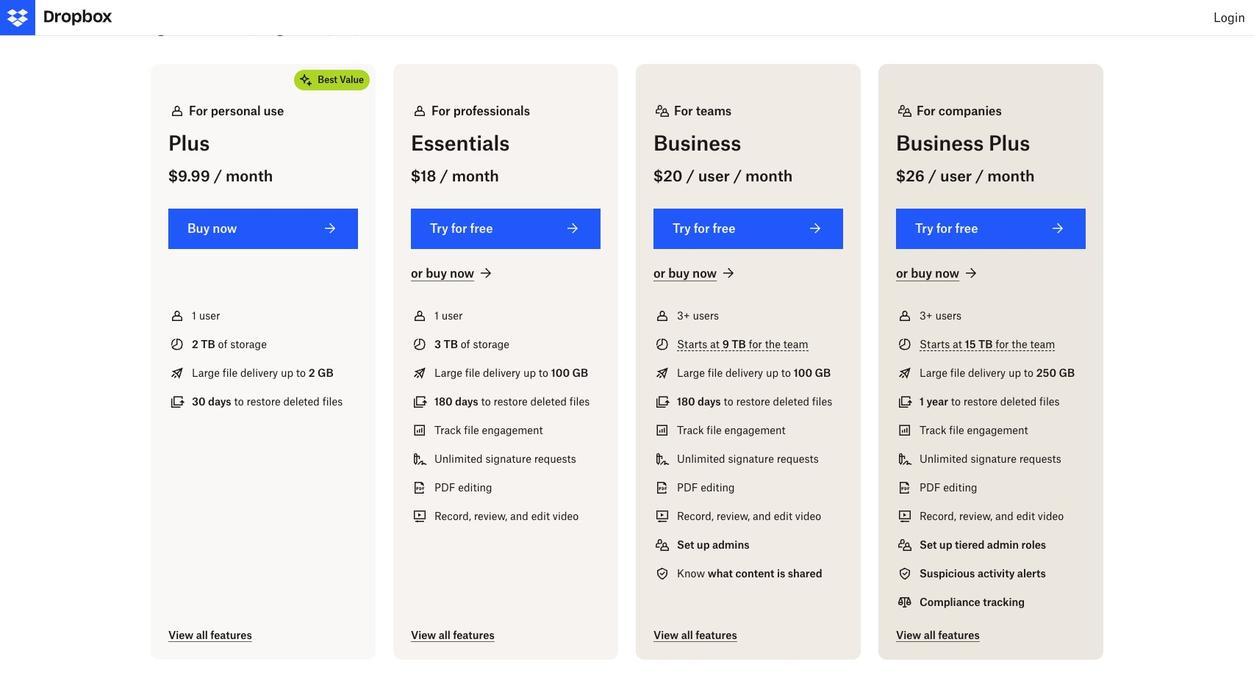 Task type: describe. For each thing, give the bounding box(es) containing it.
pdf for business
[[677, 481, 698, 494]]

and for essentials
[[510, 510, 529, 523]]

restore for essentials
[[494, 395, 528, 408]]

try for free for essentials
[[430, 221, 493, 236]]

1 days from the left
[[208, 395, 231, 408]]

editing for business
[[701, 481, 735, 494]]

personal
[[211, 103, 261, 118]]

starts at 9 tb for the team
[[677, 338, 809, 351]]

features for business
[[696, 629, 737, 642]]

30 days to restore deleted files
[[192, 395, 343, 408]]

4 month from the left
[[988, 167, 1035, 185]]

what
[[708, 567, 733, 580]]

know
[[677, 567, 705, 580]]

2 month from the left
[[452, 167, 499, 185]]

1 files from the left
[[323, 395, 343, 408]]

best
[[318, 74, 338, 85]]

$20 / user / month
[[654, 167, 793, 185]]

starts at 15 tb for the team
[[920, 338, 1055, 351]]

$18 / month
[[411, 167, 499, 185]]

$18
[[411, 167, 436, 185]]

1 month from the left
[[226, 167, 273, 185]]

view all features link for business
[[654, 629, 737, 642]]

buy for business plus
[[911, 266, 932, 281]]

requests for business plus
[[1020, 453, 1062, 465]]

compliance tracking
[[920, 596, 1025, 609]]

edit for business plus
[[1017, 510, 1035, 523]]

2 tb from the left
[[444, 338, 458, 351]]

or for essentials
[[411, 266, 423, 281]]

try for free for business
[[673, 221, 736, 236]]

/ for business plus
[[929, 167, 937, 185]]

deleted for essentials
[[531, 395, 567, 408]]

review, for business plus
[[959, 510, 993, 523]]

1 delivery from the left
[[240, 367, 278, 379]]

gb for business plus
[[1059, 367, 1075, 379]]

or buy now button for business
[[654, 265, 738, 283]]

companies
[[939, 103, 1002, 118]]

value
[[340, 74, 364, 85]]

billed yearly
[[293, 21, 362, 36]]

1 restore from the left
[[247, 395, 281, 408]]

user down business plus
[[941, 167, 972, 185]]

gb for business
[[815, 367, 831, 379]]

starts for business plus
[[920, 338, 950, 351]]

set up admins
[[677, 539, 750, 551]]

1 tb from the left
[[201, 338, 215, 351]]

unlimited for business
[[677, 453, 725, 465]]

3 tb of storage
[[435, 338, 510, 351]]

1 all from the left
[[196, 629, 208, 642]]

/ for plus
[[214, 167, 222, 185]]

monthly
[[210, 21, 255, 36]]

delivery for business plus
[[968, 367, 1006, 379]]

days for business
[[698, 395, 721, 408]]

tracking
[[983, 596, 1025, 609]]

large file delivery up to 2 gb
[[192, 367, 334, 379]]

4 tb from the left
[[979, 338, 993, 351]]

or buy now button for essentials
[[411, 265, 495, 283]]

delivery for business
[[726, 367, 763, 379]]

$20
[[654, 167, 683, 185]]

billed for billed yearly
[[293, 21, 326, 36]]

the for business
[[765, 338, 781, 351]]

suspicious
[[920, 567, 975, 580]]

3 tb from the left
[[732, 338, 746, 351]]

view for business plus
[[896, 629, 922, 642]]

for up large file delivery up to 250 gb
[[996, 338, 1009, 351]]

alerts
[[1018, 567, 1046, 580]]

track for business
[[677, 424, 704, 437]]

business plus
[[896, 131, 1030, 155]]

try for free button for business
[[654, 209, 843, 249]]

for personal use
[[189, 103, 284, 118]]

user up 2 tb of storage
[[199, 309, 220, 322]]

3
[[435, 338, 441, 351]]

1 view all features from the left
[[168, 629, 252, 642]]

large file delivery up to 250 gb
[[920, 367, 1075, 379]]

try for free button for essentials
[[411, 209, 601, 249]]

track file engagement for business
[[677, 424, 786, 437]]

activity
[[978, 567, 1015, 580]]

features for essentials
[[453, 629, 495, 642]]

$26
[[896, 167, 925, 185]]

suspicious activity alerts
[[920, 567, 1046, 580]]

3 month from the left
[[746, 167, 793, 185]]

$9.99 / month
[[168, 167, 273, 185]]

features for business plus
[[938, 629, 980, 642]]

2 horizontal spatial 1
[[920, 395, 924, 408]]

user right the "$20"
[[698, 167, 730, 185]]

1 deleted from the left
[[283, 395, 320, 408]]

for for business plus
[[917, 103, 936, 118]]

restore for business plus
[[964, 395, 998, 408]]

track file engagement for essentials
[[435, 424, 543, 437]]

engagement for business
[[725, 424, 786, 437]]

1 view all features link from the left
[[168, 629, 252, 642]]

all for business
[[681, 629, 693, 642]]

180 for essentials
[[435, 395, 453, 408]]

2 tb of storage
[[192, 338, 267, 351]]

admin
[[987, 539, 1019, 551]]

for professionals
[[432, 103, 530, 118]]

admins
[[712, 539, 750, 551]]

video for business plus
[[1038, 510, 1064, 523]]

1 large from the left
[[192, 367, 220, 379]]

unlimited signature requests for essentials
[[435, 453, 576, 465]]

buy for business
[[668, 266, 690, 281]]

unlimited signature requests for business
[[677, 453, 819, 465]]

15
[[965, 338, 976, 351]]

editing for business plus
[[944, 481, 978, 494]]

set for business
[[677, 539, 694, 551]]

large file delivery up to 100 gb for business
[[677, 367, 831, 379]]

record, review, and edit video for business
[[677, 510, 821, 523]]

view all features link for business plus
[[896, 629, 980, 642]]

files for essentials
[[570, 395, 590, 408]]

roles
[[1022, 539, 1046, 551]]

business for business plus
[[896, 131, 984, 155]]

set for business plus
[[920, 539, 937, 551]]

free for essentials
[[470, 221, 493, 236]]

now for essentials
[[450, 266, 474, 281]]

1 plus from the left
[[168, 131, 210, 155]]

250
[[1037, 367, 1057, 379]]

/ for business
[[686, 167, 695, 185]]

of for 3 tb
[[461, 338, 470, 351]]

$9.99
[[168, 167, 210, 185]]

restore for business
[[736, 395, 770, 408]]

0 vertical spatial 2
[[192, 338, 198, 351]]

content
[[736, 567, 775, 580]]

login
[[1214, 10, 1246, 25]]

2 plus from the left
[[989, 131, 1030, 155]]

teams
[[696, 103, 732, 118]]

30
[[192, 395, 206, 408]]

1 gb from the left
[[318, 367, 334, 379]]

gb for essentials
[[573, 367, 588, 379]]



Task type: locate. For each thing, give the bounding box(es) containing it.
team right 9
[[784, 338, 809, 351]]

pdf editing for essentials
[[435, 481, 492, 494]]

0 horizontal spatial pdf
[[435, 481, 455, 494]]

try for free down $20 / user / month
[[673, 221, 736, 236]]

know what content is shared
[[677, 567, 822, 580]]

0 horizontal spatial engagement
[[482, 424, 543, 437]]

for
[[451, 221, 467, 236], [694, 221, 710, 236], [937, 221, 953, 236], [749, 338, 762, 351], [996, 338, 1009, 351]]

2 video from the left
[[795, 510, 821, 523]]

free down the $26 / user / month
[[956, 221, 978, 236]]

3 try from the left
[[915, 221, 934, 236]]

1 user up 3 at the left of page
[[435, 309, 463, 322]]

1 engagement from the left
[[482, 424, 543, 437]]

view all features link
[[168, 629, 252, 642], [411, 629, 495, 642], [654, 629, 737, 642], [896, 629, 980, 642]]

1 horizontal spatial engagement
[[725, 424, 786, 437]]

starts left 9
[[677, 338, 708, 351]]

delivery for essentials
[[483, 367, 521, 379]]

1 pdf editing from the left
[[435, 481, 492, 494]]

unlimited signature requests for business plus
[[920, 453, 1062, 465]]

or buy now for business
[[654, 266, 717, 281]]

2 users from the left
[[936, 309, 962, 322]]

1 horizontal spatial video
[[795, 510, 821, 523]]

record,
[[435, 510, 471, 523], [677, 510, 714, 523], [920, 510, 957, 523]]

2 track from the left
[[677, 424, 704, 437]]

1 left year
[[920, 395, 924, 408]]

2 of from the left
[[461, 338, 470, 351]]

tb right 15
[[979, 338, 993, 351]]

1 horizontal spatial team
[[1030, 338, 1055, 351]]

delivery down starts at 15 tb for the team
[[968, 367, 1006, 379]]

1 for 2 tb
[[192, 309, 196, 322]]

2 horizontal spatial unlimited
[[920, 453, 968, 465]]

billed left yearly
[[293, 21, 326, 36]]

1 up 3 at the left of page
[[435, 309, 439, 322]]

1 horizontal spatial billed
[[293, 21, 326, 36]]

is
[[777, 567, 786, 580]]

1 horizontal spatial 100
[[794, 367, 813, 379]]

/
[[214, 167, 222, 185], [440, 167, 448, 185], [686, 167, 695, 185], [734, 167, 742, 185], [929, 167, 937, 185], [976, 167, 984, 185]]

1 try for free from the left
[[430, 221, 493, 236]]

3 view from the left
[[654, 629, 679, 642]]

1 horizontal spatial plus
[[989, 131, 1030, 155]]

of for 2 tb
[[218, 338, 228, 351]]

all
[[196, 629, 208, 642], [439, 629, 451, 642], [681, 629, 693, 642], [924, 629, 936, 642]]

0 horizontal spatial 1
[[192, 309, 196, 322]]

set up know
[[677, 539, 694, 551]]

2 or buy now from the left
[[654, 266, 717, 281]]

2 at from the left
[[953, 338, 962, 351]]

buy
[[426, 266, 447, 281], [668, 266, 690, 281], [911, 266, 932, 281]]

3+ for business
[[677, 309, 690, 322]]

try for free down $18 / month
[[430, 221, 493, 236]]

video
[[553, 510, 579, 523], [795, 510, 821, 523], [1038, 510, 1064, 523]]

for left personal at the left top of page
[[189, 103, 208, 118]]

for teams
[[674, 103, 732, 118]]

2 features from the left
[[453, 629, 495, 642]]

storage for 2 tb of storage
[[230, 338, 267, 351]]

2 deleted from the left
[[531, 395, 567, 408]]

3+ users for business plus
[[920, 309, 962, 322]]

record, review, and edit video
[[435, 510, 579, 523], [677, 510, 821, 523], [920, 510, 1064, 523]]

2 all from the left
[[439, 629, 451, 642]]

1 year to restore deleted files
[[920, 395, 1060, 408]]

1 record, from the left
[[435, 510, 471, 523]]

1 features from the left
[[210, 629, 252, 642]]

for companies
[[917, 103, 1002, 118]]

view all features for business
[[654, 629, 737, 642]]

1 user for 3
[[435, 309, 463, 322]]

for for plus
[[189, 103, 208, 118]]

large
[[192, 367, 220, 379], [435, 367, 462, 379], [677, 367, 705, 379], [920, 367, 948, 379]]

2 horizontal spatial editing
[[944, 481, 978, 494]]

0 horizontal spatial record, review, and edit video
[[435, 510, 579, 523]]

to
[[296, 367, 306, 379], [539, 367, 549, 379], [781, 367, 791, 379], [1024, 367, 1034, 379], [234, 395, 244, 408], [481, 395, 491, 408], [724, 395, 734, 408], [951, 395, 961, 408]]

1 video from the left
[[553, 510, 579, 523]]

up
[[281, 367, 293, 379], [523, 367, 536, 379], [766, 367, 779, 379], [1009, 367, 1021, 379], [697, 539, 710, 551], [940, 539, 953, 551]]

1 free from the left
[[470, 221, 493, 236]]

restore down the starts at 9 tb for the team
[[736, 395, 770, 408]]

billed left the monthly
[[174, 21, 206, 36]]

billed for billed monthly
[[174, 21, 206, 36]]

1 or buy now button from the left
[[411, 265, 495, 283]]

storage right 3 at the left of page
[[473, 338, 510, 351]]

large for essentials
[[435, 367, 462, 379]]

2 and from the left
[[753, 510, 771, 523]]

of right 3 at the left of page
[[461, 338, 470, 351]]

0 horizontal spatial days
[[208, 395, 231, 408]]

0 horizontal spatial try for free button
[[411, 209, 601, 249]]

users for business plus
[[936, 309, 962, 322]]

review, for essentials
[[474, 510, 508, 523]]

2 / from the left
[[440, 167, 448, 185]]

6 / from the left
[[976, 167, 984, 185]]

1 and from the left
[[510, 510, 529, 523]]

login link
[[1205, 0, 1254, 35]]

0 horizontal spatial users
[[693, 309, 719, 322]]

2 requests from the left
[[777, 453, 819, 465]]

3 signature from the left
[[971, 453, 1017, 465]]

requests for essentials
[[534, 453, 576, 465]]

and
[[510, 510, 529, 523], [753, 510, 771, 523], [996, 510, 1014, 523]]

best value
[[318, 74, 364, 85]]

1 edit from the left
[[531, 510, 550, 523]]

track for business plus
[[920, 424, 947, 437]]

engagement for business plus
[[967, 424, 1028, 437]]

days
[[208, 395, 231, 408], [455, 395, 478, 408], [698, 395, 721, 408]]

users for business
[[693, 309, 719, 322]]

professionals
[[453, 103, 530, 118]]

3 for from the left
[[674, 103, 693, 118]]

2 pdf editing from the left
[[677, 481, 735, 494]]

user up 3 tb of storage
[[442, 309, 463, 322]]

0 horizontal spatial 180 days to restore deleted files
[[435, 395, 590, 408]]

3+
[[677, 309, 690, 322], [920, 309, 933, 322]]

3 days from the left
[[698, 395, 721, 408]]

3 / from the left
[[686, 167, 695, 185]]

free down $18 / month
[[470, 221, 493, 236]]

1 horizontal spatial 3+ users
[[920, 309, 962, 322]]

gb
[[318, 367, 334, 379], [573, 367, 588, 379], [815, 367, 831, 379], [1059, 367, 1075, 379]]

0 horizontal spatial or buy now
[[411, 266, 474, 281]]

free
[[470, 221, 493, 236], [713, 221, 736, 236], [956, 221, 978, 236]]

1 large file delivery up to 100 gb from the left
[[435, 367, 588, 379]]

deleted for business plus
[[1001, 395, 1037, 408]]

for down the $26 / user / month
[[937, 221, 953, 236]]

compliance
[[920, 596, 981, 609]]

large down 3 at the left of page
[[435, 367, 462, 379]]

4 large from the left
[[920, 367, 948, 379]]

2 team from the left
[[1030, 338, 1055, 351]]

business down for companies
[[896, 131, 984, 155]]

1 horizontal spatial 2
[[309, 367, 315, 379]]

1 horizontal spatial try
[[673, 221, 691, 236]]

users up starts at 15 tb for the team
[[936, 309, 962, 322]]

days down 3 tb of storage
[[455, 395, 478, 408]]

2 horizontal spatial record,
[[920, 510, 957, 523]]

large file delivery up to 100 gb down 3 tb of storage
[[435, 367, 588, 379]]

for right 9
[[749, 338, 762, 351]]

0 horizontal spatial 3+
[[677, 309, 690, 322]]

for down $18 / month
[[451, 221, 467, 236]]

requests for business
[[777, 453, 819, 465]]

2 horizontal spatial edit
[[1017, 510, 1035, 523]]

0 horizontal spatial and
[[510, 510, 529, 523]]

free down $20 / user / month
[[713, 221, 736, 236]]

tb up 30
[[201, 338, 215, 351]]

file
[[223, 367, 238, 379], [465, 367, 480, 379], [708, 367, 723, 379], [951, 367, 966, 379], [464, 424, 479, 437], [707, 424, 722, 437], [949, 424, 965, 437]]

3 and from the left
[[996, 510, 1014, 523]]

days for essentials
[[455, 395, 478, 408]]

restore down 3 tb of storage
[[494, 395, 528, 408]]

4 deleted from the left
[[1001, 395, 1037, 408]]

3 track file engagement from the left
[[920, 424, 1028, 437]]

2 the from the left
[[1012, 338, 1028, 351]]

0 horizontal spatial try
[[430, 221, 448, 236]]

try for free button for business plus
[[896, 209, 1086, 249]]

1 pdf from the left
[[435, 481, 455, 494]]

large up year
[[920, 367, 948, 379]]

None radio
[[270, 17, 365, 41]]

now inside buy now button
[[213, 221, 237, 236]]

1 try for free button from the left
[[411, 209, 601, 249]]

3 unlimited signature requests from the left
[[920, 453, 1062, 465]]

2 horizontal spatial try for free button
[[896, 209, 1086, 249]]

of up large file delivery up to 2 gb
[[218, 338, 228, 351]]

4 / from the left
[[734, 167, 742, 185]]

storage up large file delivery up to 2 gb
[[230, 338, 267, 351]]

0 horizontal spatial billed
[[174, 21, 206, 36]]

3+ up starts at 15 tb for the team
[[920, 309, 933, 322]]

2 100 from the left
[[794, 367, 813, 379]]

0 horizontal spatial signature
[[486, 453, 532, 465]]

2 track file engagement from the left
[[677, 424, 786, 437]]

editing for essentials
[[458, 481, 492, 494]]

100
[[551, 367, 570, 379], [794, 367, 813, 379]]

180 days to restore deleted files for essentials
[[435, 395, 590, 408]]

/ for essentials
[[440, 167, 448, 185]]

billed monthly
[[174, 21, 255, 36]]

billed
[[174, 21, 206, 36], [293, 21, 326, 36]]

2 try for free from the left
[[673, 221, 736, 236]]

users
[[693, 309, 719, 322], [936, 309, 962, 322]]

engagement
[[482, 424, 543, 437], [725, 424, 786, 437], [967, 424, 1028, 437]]

month
[[226, 167, 273, 185], [452, 167, 499, 185], [746, 167, 793, 185], [988, 167, 1035, 185]]

3 unlimited from the left
[[920, 453, 968, 465]]

year
[[927, 395, 949, 408]]

0 horizontal spatial business
[[654, 131, 741, 155]]

0 horizontal spatial unlimited signature requests
[[435, 453, 576, 465]]

for for business
[[694, 221, 710, 236]]

1 horizontal spatial business
[[896, 131, 984, 155]]

2 view all features from the left
[[411, 629, 495, 642]]

now
[[213, 221, 237, 236], [450, 266, 474, 281], [693, 266, 717, 281], [935, 266, 960, 281]]

0 horizontal spatial record,
[[435, 510, 471, 523]]

edit for business
[[774, 510, 793, 523]]

0 horizontal spatial video
[[553, 510, 579, 523]]

for for business plus
[[937, 221, 953, 236]]

3 requests from the left
[[1020, 453, 1062, 465]]

180 days to restore deleted files
[[435, 395, 590, 408], [677, 395, 833, 408]]

0 horizontal spatial track file engagement
[[435, 424, 543, 437]]

2 free from the left
[[713, 221, 736, 236]]

0 horizontal spatial editing
[[458, 481, 492, 494]]

2 unlimited signature requests from the left
[[677, 453, 819, 465]]

team for business plus
[[1030, 338, 1055, 351]]

3 deleted from the left
[[773, 395, 810, 408]]

0 horizontal spatial 180
[[435, 395, 453, 408]]

4 delivery from the left
[[968, 367, 1006, 379]]

2 180 days to restore deleted files from the left
[[677, 395, 833, 408]]

view all features link for essentials
[[411, 629, 495, 642]]

track
[[435, 424, 461, 437], [677, 424, 704, 437], [920, 424, 947, 437]]

1 record, review, and edit video from the left
[[435, 510, 579, 523]]

0 horizontal spatial edit
[[531, 510, 550, 523]]

track file engagement
[[435, 424, 543, 437], [677, 424, 786, 437], [920, 424, 1028, 437]]

try for free button down $18 / month
[[411, 209, 601, 249]]

3+ for business plus
[[920, 309, 933, 322]]

2 restore from the left
[[494, 395, 528, 408]]

2
[[192, 338, 198, 351], [309, 367, 315, 379]]

the up large file delivery up to 250 gb
[[1012, 338, 1028, 351]]

try for free button down the $26 / user / month
[[896, 209, 1086, 249]]

3 or buy now from the left
[[896, 266, 960, 281]]

1
[[192, 309, 196, 322], [435, 309, 439, 322], [920, 395, 924, 408]]

track file engagement for business plus
[[920, 424, 1028, 437]]

for up essentials
[[432, 103, 451, 118]]

180 days to restore deleted files for business
[[677, 395, 833, 408]]

1 horizontal spatial track
[[677, 424, 704, 437]]

1 horizontal spatial edit
[[774, 510, 793, 523]]

set up suspicious
[[920, 539, 937, 551]]

2 horizontal spatial try
[[915, 221, 934, 236]]

for down $20 / user / month
[[694, 221, 710, 236]]

try down $26
[[915, 221, 934, 236]]

2 large file delivery up to 100 gb from the left
[[677, 367, 831, 379]]

or for business
[[654, 266, 666, 281]]

for for essentials
[[451, 221, 467, 236]]

days right 30
[[208, 395, 231, 408]]

1 horizontal spatial and
[[753, 510, 771, 523]]

buy
[[188, 221, 210, 236]]

1 user up 2 tb of storage
[[192, 309, 220, 322]]

1 users from the left
[[693, 309, 719, 322]]

storage
[[230, 338, 267, 351], [473, 338, 510, 351]]

try for essentials
[[430, 221, 448, 236]]

3 or buy now button from the left
[[896, 265, 980, 283]]

4 all from the left
[[924, 629, 936, 642]]

0 horizontal spatial of
[[218, 338, 228, 351]]

3 pdf from the left
[[920, 481, 941, 494]]

requests
[[534, 453, 576, 465], [777, 453, 819, 465], [1020, 453, 1062, 465]]

3+ users
[[677, 309, 719, 322], [920, 309, 962, 322]]

1 horizontal spatial set
[[920, 539, 937, 551]]

try for free button down $20 / user / month
[[654, 209, 843, 249]]

files for business plus
[[1040, 395, 1060, 408]]

signature
[[486, 453, 532, 465], [728, 453, 774, 465], [971, 453, 1017, 465]]

2 horizontal spatial requests
[[1020, 453, 1062, 465]]

for left companies at the right top of the page
[[917, 103, 936, 118]]

3 free from the left
[[956, 221, 978, 236]]

2 horizontal spatial and
[[996, 510, 1014, 523]]

3 features from the left
[[696, 629, 737, 642]]

1 horizontal spatial 1 user
[[435, 309, 463, 322]]

pdf for essentials
[[435, 481, 455, 494]]

0 horizontal spatial starts
[[677, 338, 708, 351]]

4 view all features from the left
[[896, 629, 980, 642]]

0 horizontal spatial requests
[[534, 453, 576, 465]]

3 video from the left
[[1038, 510, 1064, 523]]

try for free
[[430, 221, 493, 236], [673, 221, 736, 236], [915, 221, 978, 236]]

buy now
[[188, 221, 237, 236]]

delivery up 30 days to restore deleted files
[[240, 367, 278, 379]]

at
[[710, 338, 720, 351], [953, 338, 962, 351]]

4 for from the left
[[917, 103, 936, 118]]

tb right 9
[[732, 338, 746, 351]]

180
[[435, 395, 453, 408], [677, 395, 695, 408]]

record, for business
[[677, 510, 714, 523]]

tb right 3 at the left of page
[[444, 338, 458, 351]]

delivery down the starts at 9 tb for the team
[[726, 367, 763, 379]]

set up tiered admin roles
[[920, 539, 1046, 551]]

None radio
[[151, 17, 258, 41]]

starts for business
[[677, 338, 708, 351]]

delivery down 3 tb of storage
[[483, 367, 521, 379]]

or buy now for essentials
[[411, 266, 474, 281]]

3+ up the starts at 9 tb for the team
[[677, 309, 690, 322]]

2 horizontal spatial video
[[1038, 510, 1064, 523]]

2 horizontal spatial or buy now button
[[896, 265, 980, 283]]

try for free down the $26 / user / month
[[915, 221, 978, 236]]

try for free button
[[411, 209, 601, 249], [654, 209, 843, 249], [896, 209, 1086, 249]]

1 horizontal spatial record,
[[677, 510, 714, 523]]

2 billed from the left
[[293, 21, 326, 36]]

2 180 from the left
[[677, 395, 695, 408]]

1 unlimited from the left
[[435, 453, 483, 465]]

3 pdf editing from the left
[[920, 481, 978, 494]]

1 view from the left
[[168, 629, 194, 642]]

1 buy from the left
[[426, 266, 447, 281]]

2 horizontal spatial signature
[[971, 453, 1017, 465]]

2 horizontal spatial buy
[[911, 266, 932, 281]]

storage for 3 tb of storage
[[473, 338, 510, 351]]

3 large from the left
[[677, 367, 705, 379]]

2 delivery from the left
[[483, 367, 521, 379]]

1 horizontal spatial users
[[936, 309, 962, 322]]

pdf
[[435, 481, 455, 494], [677, 481, 698, 494], [920, 481, 941, 494]]

1 horizontal spatial or buy now button
[[654, 265, 738, 283]]

large down the starts at 9 tb for the team
[[677, 367, 705, 379]]

2 set from the left
[[920, 539, 937, 551]]

yearly
[[329, 21, 362, 36]]

1 billed from the left
[[174, 21, 206, 36]]

view all features for essentials
[[411, 629, 495, 642]]

2 horizontal spatial record, review, and edit video
[[920, 510, 1064, 523]]

9
[[723, 338, 729, 351]]

for left teams
[[674, 103, 693, 118]]

plus down companies at the right top of the page
[[989, 131, 1030, 155]]

or buy now button
[[411, 265, 495, 283], [654, 265, 738, 283], [896, 265, 980, 283]]

1 signature from the left
[[486, 453, 532, 465]]

2 storage from the left
[[473, 338, 510, 351]]

1 horizontal spatial 1
[[435, 309, 439, 322]]

restore down large file delivery up to 2 gb
[[247, 395, 281, 408]]

business down for teams
[[654, 131, 741, 155]]

1 horizontal spatial 180
[[677, 395, 695, 408]]

1 up 2 tb of storage
[[192, 309, 196, 322]]

1 horizontal spatial storage
[[473, 338, 510, 351]]

1 horizontal spatial or buy now
[[654, 266, 717, 281]]

plus up the $9.99
[[168, 131, 210, 155]]

2 horizontal spatial or buy now
[[896, 266, 960, 281]]

$26 / user / month
[[896, 167, 1035, 185]]

try for business plus
[[915, 221, 934, 236]]

180 days to restore deleted files down 3 tb of storage
[[435, 395, 590, 408]]

3 record, review, and edit video from the left
[[920, 510, 1064, 523]]

or buy now for business plus
[[896, 266, 960, 281]]

3 view all features from the left
[[654, 629, 737, 642]]

starts
[[677, 338, 708, 351], [920, 338, 950, 351]]

0 horizontal spatial plus
[[168, 131, 210, 155]]

and for business
[[753, 510, 771, 523]]

2 horizontal spatial or
[[896, 266, 908, 281]]

1 horizontal spatial try for free
[[673, 221, 736, 236]]

large file delivery up to 100 gb down the starts at 9 tb for the team
[[677, 367, 831, 379]]

1 review, from the left
[[474, 510, 508, 523]]

1 horizontal spatial free
[[713, 221, 736, 236]]

3+ users up starts at 15 tb for the team
[[920, 309, 962, 322]]

1 horizontal spatial 180 days to restore deleted files
[[677, 395, 833, 408]]

files
[[323, 395, 343, 408], [570, 395, 590, 408], [812, 395, 833, 408], [1040, 395, 1060, 408]]

for
[[189, 103, 208, 118], [432, 103, 451, 118], [674, 103, 693, 118], [917, 103, 936, 118]]

try down the "$20"
[[673, 221, 691, 236]]

100 for business
[[794, 367, 813, 379]]

days down the starts at 9 tb for the team
[[698, 395, 721, 408]]

2 review, from the left
[[717, 510, 750, 523]]

1 user
[[192, 309, 220, 322], [435, 309, 463, 322]]

2 horizontal spatial unlimited signature requests
[[920, 453, 1062, 465]]

0 horizontal spatial or
[[411, 266, 423, 281]]

review, for business
[[717, 510, 750, 523]]

1 horizontal spatial or
[[654, 266, 666, 281]]

0 horizontal spatial pdf editing
[[435, 481, 492, 494]]

3 restore from the left
[[736, 395, 770, 408]]

or buy now button for business plus
[[896, 265, 980, 283]]

2 horizontal spatial free
[[956, 221, 978, 236]]

pdf for business plus
[[920, 481, 941, 494]]

1 horizontal spatial editing
[[701, 481, 735, 494]]

buy for essentials
[[426, 266, 447, 281]]

1 horizontal spatial the
[[1012, 338, 1028, 351]]

0 horizontal spatial 2
[[192, 338, 198, 351]]

at left 15
[[953, 338, 962, 351]]

view for essentials
[[411, 629, 436, 642]]

1 horizontal spatial try for free button
[[654, 209, 843, 249]]

large for business plus
[[920, 367, 948, 379]]

1 horizontal spatial unlimited
[[677, 453, 725, 465]]

deleted for business
[[773, 395, 810, 408]]

0 horizontal spatial 100
[[551, 367, 570, 379]]

2 business from the left
[[896, 131, 984, 155]]

2 horizontal spatial review,
[[959, 510, 993, 523]]

0 horizontal spatial unlimited
[[435, 453, 483, 465]]

buy now button
[[168, 209, 358, 249]]

the
[[765, 338, 781, 351], [1012, 338, 1028, 351]]

1 horizontal spatial unlimited signature requests
[[677, 453, 819, 465]]

1 at from the left
[[710, 338, 720, 351]]

1 for 3 tb
[[435, 309, 439, 322]]

1 horizontal spatial signature
[[728, 453, 774, 465]]

at for business
[[710, 338, 720, 351]]

use
[[264, 103, 284, 118]]

2 up 30
[[192, 338, 198, 351]]

unlimited signature requests
[[435, 453, 576, 465], [677, 453, 819, 465], [920, 453, 1062, 465]]

1 horizontal spatial pdf editing
[[677, 481, 735, 494]]

large file delivery up to 100 gb for essentials
[[435, 367, 588, 379]]

now for business plus
[[935, 266, 960, 281]]

record, review, and edit video for essentials
[[435, 510, 579, 523]]

try down $18 on the top left of the page
[[430, 221, 448, 236]]

engagement for essentials
[[482, 424, 543, 437]]

video for essentials
[[553, 510, 579, 523]]

try for free for business plus
[[915, 221, 978, 236]]

1 horizontal spatial buy
[[668, 266, 690, 281]]

1 horizontal spatial track file engagement
[[677, 424, 786, 437]]

2 record, from the left
[[677, 510, 714, 523]]

1 / from the left
[[214, 167, 222, 185]]

180 days to restore deleted files down the starts at 9 tb for the team
[[677, 395, 833, 408]]

2 signature from the left
[[728, 453, 774, 465]]

record, for essentials
[[435, 510, 471, 523]]

2 up 30 days to restore deleted files
[[309, 367, 315, 379]]

1 3+ users from the left
[[677, 309, 719, 322]]

view all features
[[168, 629, 252, 642], [411, 629, 495, 642], [654, 629, 737, 642], [896, 629, 980, 642]]

record, for business plus
[[920, 510, 957, 523]]

2 3+ from the left
[[920, 309, 933, 322]]

2 horizontal spatial pdf
[[920, 481, 941, 494]]

unlimited for business plus
[[920, 453, 968, 465]]

pdf editing
[[435, 481, 492, 494], [677, 481, 735, 494], [920, 481, 978, 494]]

3+ users up the starts at 9 tb for the team
[[677, 309, 719, 322]]

starts left 15
[[920, 338, 950, 351]]

0 horizontal spatial try for free
[[430, 221, 493, 236]]

the right 9
[[765, 338, 781, 351]]

plus
[[168, 131, 210, 155], [989, 131, 1030, 155]]

2 horizontal spatial pdf editing
[[920, 481, 978, 494]]

1 horizontal spatial days
[[455, 395, 478, 408]]

user
[[698, 167, 730, 185], [941, 167, 972, 185], [199, 309, 220, 322], [442, 309, 463, 322]]

large up 30
[[192, 367, 220, 379]]

users up the starts at 9 tb for the team
[[693, 309, 719, 322]]

all for business plus
[[924, 629, 936, 642]]

signature for business plus
[[971, 453, 1017, 465]]

3+ users for business
[[677, 309, 719, 322]]

0 horizontal spatial free
[[470, 221, 493, 236]]

1 180 from the left
[[435, 395, 453, 408]]

0 horizontal spatial set
[[677, 539, 694, 551]]

set
[[677, 539, 694, 551], [920, 539, 937, 551]]

free for business
[[713, 221, 736, 236]]

2 record, review, and edit video from the left
[[677, 510, 821, 523]]

at left 9
[[710, 338, 720, 351]]

2 view from the left
[[411, 629, 436, 642]]

shared
[[788, 567, 822, 580]]

0 horizontal spatial 3+ users
[[677, 309, 719, 322]]

delivery
[[240, 367, 278, 379], [483, 367, 521, 379], [726, 367, 763, 379], [968, 367, 1006, 379]]

free for business plus
[[956, 221, 978, 236]]

3 all from the left
[[681, 629, 693, 642]]

1 storage from the left
[[230, 338, 267, 351]]

tiered
[[955, 539, 985, 551]]

0 horizontal spatial 1 user
[[192, 309, 220, 322]]

at for business plus
[[953, 338, 962, 351]]

restore down large file delivery up to 250 gb
[[964, 395, 998, 408]]

180 for business
[[677, 395, 695, 408]]

or for business plus
[[896, 266, 908, 281]]

2 horizontal spatial track
[[920, 424, 947, 437]]

try for business
[[673, 221, 691, 236]]

1 horizontal spatial pdf
[[677, 481, 698, 494]]

essentials
[[411, 131, 510, 155]]

team up '250'
[[1030, 338, 1055, 351]]

1 or from the left
[[411, 266, 423, 281]]

100 for essentials
[[551, 367, 570, 379]]

0 horizontal spatial or buy now button
[[411, 265, 495, 283]]

2 horizontal spatial days
[[698, 395, 721, 408]]

team
[[784, 338, 809, 351], [1030, 338, 1055, 351]]

4 files from the left
[[1040, 395, 1060, 408]]

1 horizontal spatial record, review, and edit video
[[677, 510, 821, 523]]

files for business
[[812, 395, 833, 408]]

1 horizontal spatial starts
[[920, 338, 950, 351]]



Task type: vqa. For each thing, say whether or not it's contained in the screenshot.
fourth 'deleted' from left
yes



